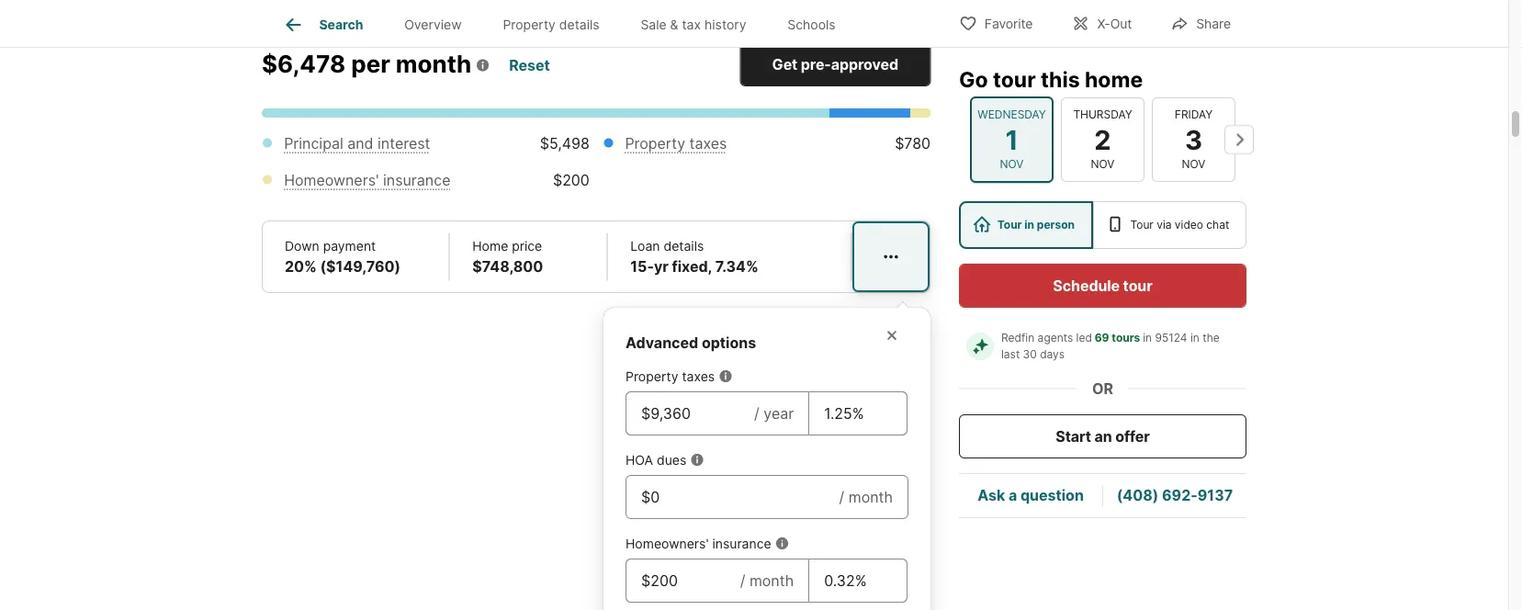 Task type: describe. For each thing, give the bounding box(es) containing it.
0 vertical spatial taxes
[[690, 134, 727, 152]]

(408) 692-9137
[[1117, 487, 1233, 504]]

wednesday 1 nov
[[978, 108, 1047, 171]]

sale & tax history
[[641, 17, 747, 32]]

schools
[[788, 17, 836, 32]]

next image
[[1225, 125, 1254, 154]]

1 horizontal spatial homeowners'
[[626, 536, 709, 551]]

reset
[[509, 56, 550, 74]]

out
[[1111, 16, 1132, 32]]

9137
[[1198, 487, 1233, 504]]

share button
[[1155, 4, 1247, 42]]

$6,478 per month
[[262, 50, 472, 79]]

principal and interest link
[[284, 134, 430, 152]]

/ month for homeowners' insurance
[[740, 572, 794, 590]]

homeowners' insurance link
[[284, 171, 451, 189]]

property for property taxes link
[[625, 134, 686, 152]]

the
[[1203, 331, 1220, 345]]

per
[[351, 50, 390, 79]]

or
[[1093, 380, 1114, 397]]

$5,498
[[540, 134, 590, 152]]

1 vertical spatial property taxes
[[626, 369, 715, 384]]

1 vertical spatial homeowners' insurance
[[626, 536, 772, 551]]

tour for tour via video chat
[[1131, 218, 1154, 232]]

search
[[319, 17, 363, 32]]

1 horizontal spatial in
[[1143, 331, 1152, 345]]

get pre-approved button
[[740, 42, 931, 86]]

this
[[1041, 66, 1080, 92]]

pre-
[[801, 55, 831, 73]]

history
[[705, 17, 747, 32]]

favorite button
[[944, 4, 1049, 42]]

month for hoa dues
[[849, 488, 893, 506]]

in inside option
[[1025, 218, 1035, 232]]

tours
[[1112, 331, 1141, 345]]

hoa
[[626, 452, 653, 468]]

($149,760)
[[320, 257, 401, 275]]

/ month for hoa dues
[[840, 488, 893, 506]]

down payment 20% ($149,760)
[[285, 238, 401, 275]]

&
[[671, 17, 679, 32]]

0 horizontal spatial homeowners'
[[284, 171, 379, 189]]

schedule
[[1054, 277, 1120, 295]]

offer
[[1116, 427, 1150, 445]]

via
[[1157, 218, 1172, 232]]

an
[[1095, 427, 1113, 445]]

0 horizontal spatial homeowners' insurance
[[284, 171, 451, 189]]

person
[[1037, 218, 1075, 232]]

search link
[[282, 14, 363, 36]]

payment
[[323, 238, 376, 254]]

3
[[1185, 123, 1203, 156]]

tax
[[682, 17, 701, 32]]

start an offer button
[[959, 414, 1247, 459]]

approved
[[831, 55, 899, 73]]

692-
[[1163, 487, 1198, 504]]

nov for 3
[[1182, 158, 1206, 171]]

favorite
[[985, 16, 1033, 32]]

sale
[[641, 17, 667, 32]]

(408) 692-9137 link
[[1117, 487, 1233, 504]]

details for loan details 15-yr fixed, 7.34%
[[664, 238, 704, 254]]

home price $748,800
[[473, 238, 543, 275]]

$200
[[553, 171, 590, 189]]

get
[[773, 55, 798, 73]]

redfin agents led 69 tours in 95124
[[1002, 331, 1188, 345]]

ask a question
[[978, 487, 1084, 504]]

a
[[1009, 487, 1018, 504]]

thursday
[[1074, 108, 1133, 121]]

days
[[1040, 348, 1065, 361]]

tab list containing search
[[262, 0, 871, 47]]

ask
[[978, 487, 1006, 504]]

agents
[[1038, 331, 1074, 345]]

1
[[1006, 123, 1019, 156]]

options
[[702, 334, 757, 352]]

/ for hoa dues
[[840, 488, 845, 506]]

led
[[1077, 331, 1093, 345]]

2 vertical spatial property
[[626, 369, 679, 384]]

property taxes link
[[625, 134, 727, 152]]

(408)
[[1117, 487, 1159, 504]]

property details
[[503, 17, 600, 32]]

year
[[764, 404, 794, 422]]

/ for property taxes
[[755, 404, 760, 422]]

/ for homeowners' insurance
[[740, 572, 746, 590]]

$780
[[895, 134, 931, 152]]

loan
[[631, 238, 660, 254]]



Task type: vqa. For each thing, say whether or not it's contained in the screenshot.
Down
yes



Task type: locate. For each thing, give the bounding box(es) containing it.
in left person
[[1025, 218, 1035, 232]]

advanced
[[626, 334, 699, 352]]

property details tab
[[482, 3, 620, 47]]

homeowners' insurance down and
[[284, 171, 451, 189]]

start
[[1056, 427, 1092, 445]]

7.34%
[[716, 257, 759, 275]]

$748,800
[[473, 257, 543, 275]]

1 horizontal spatial tour
[[1131, 218, 1154, 232]]

0 horizontal spatial tour
[[993, 66, 1036, 92]]

homeowners' down "principal"
[[284, 171, 379, 189]]

0 horizontal spatial details
[[559, 17, 600, 32]]

in left the
[[1191, 331, 1200, 345]]

go
[[959, 66, 988, 92]]

None button
[[970, 96, 1054, 183], [1061, 97, 1145, 182], [1152, 97, 1236, 182], [970, 96, 1054, 183], [1061, 97, 1145, 182], [1152, 97, 1236, 182]]

price
[[512, 238, 542, 254]]

1 vertical spatial tour
[[1124, 277, 1153, 295]]

3 nov from the left
[[1182, 158, 1206, 171]]

1 horizontal spatial nov
[[1091, 158, 1115, 171]]

0 horizontal spatial /
[[740, 572, 746, 590]]

0 horizontal spatial month
[[396, 50, 472, 79]]

1 vertical spatial homeowners'
[[626, 536, 709, 551]]

homeowners'
[[284, 171, 379, 189], [626, 536, 709, 551]]

2 nov from the left
[[1091, 158, 1115, 171]]

/
[[755, 404, 760, 422], [840, 488, 845, 506], [740, 572, 746, 590]]

details for property details
[[559, 17, 600, 32]]

tour for go
[[993, 66, 1036, 92]]

0 vertical spatial property taxes
[[625, 134, 727, 152]]

tab list
[[262, 0, 871, 47]]

0 vertical spatial / month
[[840, 488, 893, 506]]

details left sale
[[559, 17, 600, 32]]

in inside 'in the last 30 days'
[[1191, 331, 1200, 345]]

nov inside thursday 2 nov
[[1091, 158, 1115, 171]]

tour up wednesday
[[993, 66, 1036, 92]]

1 vertical spatial / month
[[740, 572, 794, 590]]

go tour this home
[[959, 66, 1143, 92]]

15-
[[631, 257, 654, 275]]

nov down '1'
[[1000, 158, 1024, 171]]

2 vertical spatial month
[[750, 572, 794, 590]]

property taxes
[[625, 134, 727, 152], [626, 369, 715, 384]]

1 horizontal spatial / month
[[840, 488, 893, 506]]

overview
[[405, 17, 462, 32]]

property
[[503, 17, 556, 32], [625, 134, 686, 152], [626, 369, 679, 384]]

and
[[348, 134, 374, 152]]

list box
[[959, 201, 1247, 249]]

1 vertical spatial month
[[849, 488, 893, 506]]

fixed,
[[672, 257, 712, 275]]

friday
[[1175, 108, 1213, 121]]

1 horizontal spatial /
[[755, 404, 760, 422]]

nov down 2
[[1091, 158, 1115, 171]]

tooltip containing advanced options
[[604, 293, 1273, 610]]

tour in person
[[998, 218, 1075, 232]]

2 tour from the left
[[1131, 218, 1154, 232]]

principal and interest
[[284, 134, 430, 152]]

details
[[559, 17, 600, 32], [664, 238, 704, 254]]

loan details 15-yr fixed, 7.34%
[[631, 238, 759, 275]]

advanced options
[[626, 334, 757, 352]]

tour left 'via'
[[1131, 218, 1154, 232]]

in the last 30 days
[[1002, 331, 1223, 361]]

homeowners' insurance
[[284, 171, 451, 189], [626, 536, 772, 551]]

0 vertical spatial tour
[[993, 66, 1036, 92]]

$6,478
[[262, 50, 346, 79]]

overview tab
[[384, 3, 482, 47]]

1 vertical spatial details
[[664, 238, 704, 254]]

nov inside wednesday 1 nov
[[1000, 158, 1024, 171]]

wednesday
[[978, 108, 1047, 121]]

details inside loan details 15-yr fixed, 7.34%
[[664, 238, 704, 254]]

1 nov from the left
[[1000, 158, 1024, 171]]

question
[[1021, 487, 1084, 504]]

schools tab
[[767, 3, 857, 47]]

nov inside friday 3 nov
[[1182, 158, 1206, 171]]

taxes
[[690, 134, 727, 152], [682, 369, 715, 384]]

/ month
[[840, 488, 893, 506], [740, 572, 794, 590]]

x-out
[[1098, 16, 1132, 32]]

principal
[[284, 134, 343, 152]]

69
[[1095, 331, 1110, 345]]

thursday 2 nov
[[1074, 108, 1133, 171]]

0 vertical spatial homeowners'
[[284, 171, 379, 189]]

30
[[1023, 348, 1037, 361]]

2 horizontal spatial in
[[1191, 331, 1200, 345]]

nov for 1
[[1000, 158, 1024, 171]]

tour
[[998, 218, 1022, 232], [1131, 218, 1154, 232]]

dues
[[657, 452, 687, 468]]

yr
[[654, 257, 669, 275]]

0 horizontal spatial in
[[1025, 218, 1035, 232]]

tooltip
[[604, 293, 1273, 610]]

property up reset
[[503, 17, 556, 32]]

None text field
[[641, 403, 740, 425], [825, 403, 892, 425], [641, 570, 726, 592], [825, 570, 892, 592], [641, 403, 740, 425], [825, 403, 892, 425], [641, 570, 726, 592], [825, 570, 892, 592]]

property right $5,498
[[625, 134, 686, 152]]

x-out button
[[1056, 4, 1148, 42]]

get pre-approved
[[773, 55, 899, 73]]

in right 'tours'
[[1143, 331, 1152, 345]]

0 vertical spatial month
[[396, 50, 472, 79]]

nov down 3
[[1182, 158, 1206, 171]]

tour for schedule
[[1124, 277, 1153, 295]]

ask a question link
[[978, 487, 1084, 504]]

tour left person
[[998, 218, 1022, 232]]

property inside tab
[[503, 17, 556, 32]]

tour inside button
[[1124, 277, 1153, 295]]

homeowners' insurance down the dues
[[626, 536, 772, 551]]

0 vertical spatial details
[[559, 17, 600, 32]]

tour via video chat option
[[1093, 201, 1247, 249]]

x-
[[1098, 16, 1111, 32]]

None text field
[[641, 486, 825, 508]]

sale & tax history tab
[[620, 3, 767, 47]]

0 vertical spatial /
[[755, 404, 760, 422]]

schedule tour button
[[959, 264, 1247, 308]]

property down advanced
[[626, 369, 679, 384]]

2 horizontal spatial nov
[[1182, 158, 1206, 171]]

1 vertical spatial property
[[625, 134, 686, 152]]

2 horizontal spatial month
[[849, 488, 893, 506]]

0 horizontal spatial / month
[[740, 572, 794, 590]]

home
[[1085, 66, 1143, 92]]

last
[[1002, 348, 1020, 361]]

homeowners' down the dues
[[626, 536, 709, 551]]

95124
[[1156, 331, 1188, 345]]

interest
[[378, 134, 430, 152]]

1 horizontal spatial homeowners' insurance
[[626, 536, 772, 551]]

0 vertical spatial homeowners' insurance
[[284, 171, 451, 189]]

property for property details tab at the top left of the page
[[503, 17, 556, 32]]

nov for 2
[[1091, 158, 1115, 171]]

tour for tour in person
[[998, 218, 1022, 232]]

0 vertical spatial property
[[503, 17, 556, 32]]

friday 3 nov
[[1175, 108, 1213, 171]]

tour via video chat
[[1131, 218, 1230, 232]]

month for homeowners' insurance
[[750, 572, 794, 590]]

details up fixed,
[[664, 238, 704, 254]]

2 horizontal spatial /
[[840, 488, 845, 506]]

hoa dues
[[626, 452, 687, 468]]

1 vertical spatial /
[[840, 488, 845, 506]]

nov
[[1000, 158, 1024, 171], [1091, 158, 1115, 171], [1182, 158, 1206, 171]]

1 horizontal spatial insurance
[[713, 536, 772, 551]]

tour in person option
[[959, 201, 1093, 249]]

2 vertical spatial /
[[740, 572, 746, 590]]

home
[[473, 238, 508, 254]]

chat
[[1207, 218, 1230, 232]]

1 vertical spatial insurance
[[713, 536, 772, 551]]

video
[[1175, 218, 1204, 232]]

reset button
[[509, 49, 551, 82]]

down
[[285, 238, 320, 254]]

1 tour from the left
[[998, 218, 1022, 232]]

tour right "schedule"
[[1124, 277, 1153, 295]]

1 vertical spatial taxes
[[682, 369, 715, 384]]

1 horizontal spatial month
[[750, 572, 794, 590]]

0 horizontal spatial nov
[[1000, 158, 1024, 171]]

share
[[1197, 16, 1231, 32]]

0 horizontal spatial insurance
[[383, 171, 451, 189]]

20%
[[285, 257, 317, 275]]

tour
[[993, 66, 1036, 92], [1124, 277, 1153, 295]]

1 horizontal spatial details
[[664, 238, 704, 254]]

start an offer
[[1056, 427, 1150, 445]]

details inside tab
[[559, 17, 600, 32]]

schedule tour
[[1054, 277, 1153, 295]]

0 horizontal spatial tour
[[998, 218, 1022, 232]]

0 vertical spatial insurance
[[383, 171, 451, 189]]

month
[[396, 50, 472, 79], [849, 488, 893, 506], [750, 572, 794, 590]]

redfin
[[1002, 331, 1035, 345]]

1 horizontal spatial tour
[[1124, 277, 1153, 295]]

list box containing tour in person
[[959, 201, 1247, 249]]



